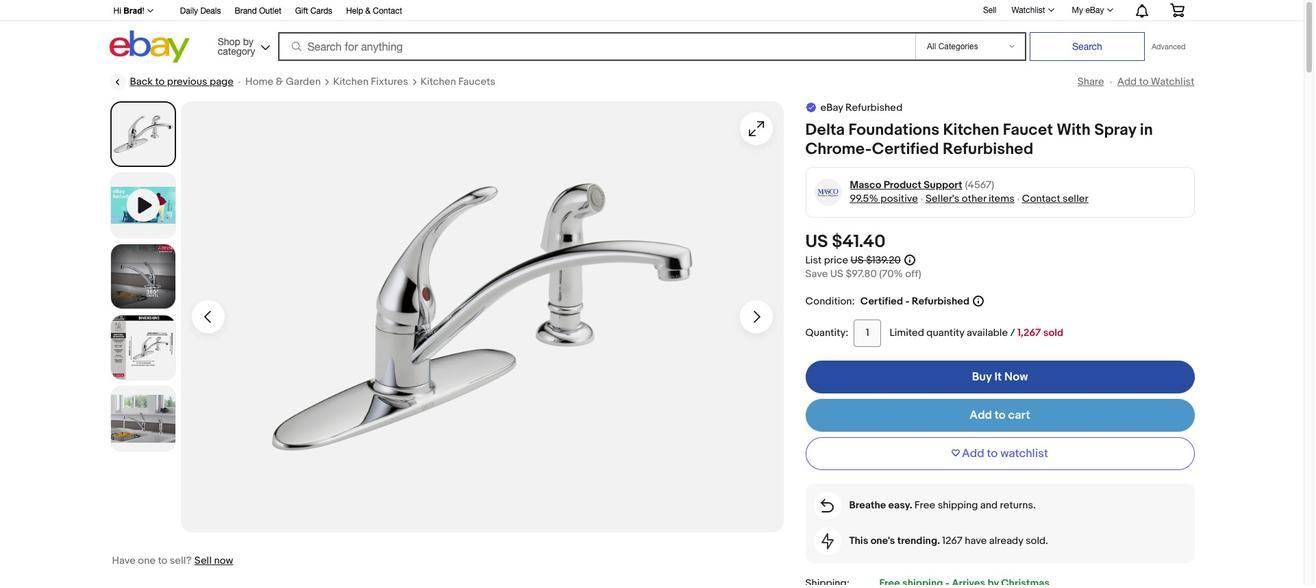 Task type: locate. For each thing, give the bounding box(es) containing it.
outlet
[[259, 6, 281, 16]]

2 vertical spatial refurbished
[[912, 295, 970, 308]]

99.5%
[[850, 193, 879, 206]]

sell
[[983, 5, 997, 15], [194, 555, 212, 568]]

refurbished up quantity
[[912, 295, 970, 308]]

back to previous page
[[130, 75, 234, 88]]

add inside button
[[962, 448, 985, 461]]

(4567)
[[965, 179, 995, 192]]

my ebay
[[1072, 5, 1104, 15]]

advanced
[[1152, 42, 1186, 51]]

contact inside account navigation
[[373, 6, 402, 16]]

to right back
[[155, 75, 165, 88]]

sell inside account navigation
[[983, 5, 997, 15]]

limited
[[890, 327, 925, 340]]

us $41.40
[[806, 232, 886, 253]]

1 vertical spatial us
[[851, 254, 864, 267]]

2 with details__icon image from the top
[[821, 534, 834, 550]]

0 horizontal spatial contact
[[373, 6, 402, 16]]

add for add to cart
[[970, 409, 992, 423]]

previous
[[167, 75, 207, 88]]

add to cart
[[970, 409, 1031, 423]]

refurbished for ebay refurbished
[[846, 101, 903, 114]]

1 horizontal spatial sell
[[983, 5, 997, 15]]

kitchen
[[333, 75, 369, 88], [421, 75, 456, 88], [943, 121, 1000, 140]]

& right the home
[[276, 75, 283, 88]]

us down price
[[831, 268, 844, 281]]

to right one
[[158, 555, 167, 568]]

with details__icon image for breathe
[[821, 500, 834, 513]]

0 horizontal spatial sell
[[194, 555, 212, 568]]

now
[[1005, 371, 1028, 384]]

$139.20
[[866, 254, 901, 267]]

0 vertical spatial us
[[806, 232, 828, 253]]

1 horizontal spatial ebay
[[1086, 5, 1104, 15]]

2 horizontal spatial us
[[851, 254, 864, 267]]

one
[[138, 555, 156, 568]]

1267
[[943, 535, 963, 548]]

support
[[924, 179, 963, 192]]

contact seller link
[[1022, 193, 1089, 206]]

refurbished
[[846, 101, 903, 114], [943, 140, 1034, 159], [912, 295, 970, 308]]

1 vertical spatial watchlist
[[1151, 75, 1195, 88]]

1 horizontal spatial watchlist
[[1151, 75, 1195, 88]]

contact right help
[[373, 6, 402, 16]]

quantity:
[[806, 327, 849, 340]]

0 vertical spatial with details__icon image
[[821, 500, 834, 513]]

have
[[112, 555, 136, 568]]

sold.
[[1026, 535, 1048, 548]]

masco product support link
[[850, 179, 963, 193]]

-
[[906, 295, 910, 308]]

0 vertical spatial refurbished
[[846, 101, 903, 114]]

kitchen left fixtures
[[333, 75, 369, 88]]

0 vertical spatial contact
[[373, 6, 402, 16]]

buy it now
[[972, 371, 1028, 384]]

with
[[1057, 121, 1091, 140]]

refurbished up foundations
[[846, 101, 903, 114]]

home
[[245, 75, 274, 88]]

0 vertical spatial &
[[366, 6, 371, 16]]

condition:
[[806, 295, 855, 308]]

1 horizontal spatial &
[[366, 6, 371, 16]]

1 with details__icon image from the top
[[821, 500, 834, 513]]

1 horizontal spatial kitchen
[[421, 75, 456, 88]]

None submit
[[1030, 32, 1145, 61]]

add left cart
[[970, 409, 992, 423]]

!
[[142, 6, 145, 16]]

0 horizontal spatial kitchen
[[333, 75, 369, 88]]

gift cards link
[[295, 4, 332, 19]]

0 vertical spatial add
[[1118, 75, 1137, 88]]

0 horizontal spatial &
[[276, 75, 283, 88]]

by
[[243, 36, 254, 47]]

kitchen faucets link
[[421, 75, 496, 89]]

99.5% positive
[[850, 193, 918, 206]]

gift cards
[[295, 6, 332, 16]]

&
[[366, 6, 371, 16], [276, 75, 283, 88]]

ebay right my
[[1086, 5, 1104, 15]]

easy.
[[889, 500, 913, 513]]

us up $97.80
[[851, 254, 864, 267]]

masco product support (4567)
[[850, 179, 995, 192]]

sell left watchlist link at the top right of page
[[983, 5, 997, 15]]

with details__icon image left this
[[821, 534, 834, 550]]

& right help
[[366, 6, 371, 16]]

ebay
[[1086, 5, 1104, 15], [821, 101, 843, 114]]

ed
[[920, 140, 939, 159]]

us up the list
[[806, 232, 828, 253]]

to for previous
[[155, 75, 165, 88]]

help & contact link
[[346, 4, 402, 19]]

watchlist down advanced link
[[1151, 75, 1195, 88]]

1 vertical spatial contact
[[1022, 193, 1061, 206]]

1 vertical spatial ebay
[[821, 101, 843, 114]]

/
[[1011, 327, 1015, 340]]

cards
[[311, 6, 332, 16]]

contact
[[373, 6, 402, 16], [1022, 193, 1061, 206]]

0 horizontal spatial watchlist
[[1012, 5, 1046, 15]]

back
[[130, 75, 153, 88]]

1 vertical spatial refurbished
[[943, 140, 1034, 159]]

with details__icon image left breathe
[[821, 500, 834, 513]]

refurbished up (4567)
[[943, 140, 1034, 159]]

0 horizontal spatial us
[[806, 232, 828, 253]]

share
[[1078, 75, 1105, 88]]

0 vertical spatial sell
[[983, 5, 997, 15]]

to left cart
[[995, 409, 1006, 423]]

to down advanced link
[[1139, 75, 1149, 88]]

add right share button
[[1118, 75, 1137, 88]]

ed refurbished
[[920, 140, 1034, 159]]

kitchen left the faucets on the left top
[[421, 75, 456, 88]]

(70%
[[879, 268, 903, 281]]

1 vertical spatial add
[[970, 409, 992, 423]]

1 horizontal spatial us
[[831, 268, 844, 281]]

1 vertical spatial with details__icon image
[[821, 534, 834, 550]]

sold
[[1044, 327, 1064, 340]]

& inside account navigation
[[366, 6, 371, 16]]

add for add to watchlist
[[1118, 75, 1137, 88]]

hi brad !
[[113, 6, 145, 16]]

sell left now
[[194, 555, 212, 568]]

delta foundations kitchen faucet with spray in chrome-certified refurbished - picture 1 of 4 image
[[181, 101, 784, 533]]

0 vertical spatial ebay
[[1086, 5, 1104, 15]]

masco product support image
[[814, 179, 842, 207]]

off)
[[906, 268, 922, 281]]

0 horizontal spatial ebay
[[821, 101, 843, 114]]

kitchen right ed
[[943, 121, 1000, 140]]

sell?
[[170, 555, 192, 568]]

to inside button
[[987, 448, 998, 461]]

one's
[[871, 535, 895, 548]]

ebay right text__icon
[[821, 101, 843, 114]]

available
[[967, 327, 1008, 340]]

add down the add to cart
[[962, 448, 985, 461]]

contact left seller
[[1022, 193, 1061, 206]]

shop by category button
[[212, 30, 273, 60]]

us
[[806, 232, 828, 253], [851, 254, 864, 267], [831, 268, 844, 281]]

2 horizontal spatial kitchen
[[943, 121, 1000, 140]]

to left watchlist
[[987, 448, 998, 461]]

to for watchlist
[[987, 448, 998, 461]]

watchlist right sell link
[[1012, 5, 1046, 15]]

more information - about this item condition image
[[973, 296, 984, 307]]

text__icon image
[[806, 102, 817, 113]]

picture 3 of 4 image
[[111, 316, 175, 380]]

with details__icon image
[[821, 500, 834, 513], [821, 534, 834, 550]]

1 vertical spatial sell
[[194, 555, 212, 568]]

watchlist inside account navigation
[[1012, 5, 1046, 15]]

faucet
[[1003, 121, 1053, 140]]

0 vertical spatial watchlist
[[1012, 5, 1046, 15]]

help & contact
[[346, 6, 402, 16]]

1 vertical spatial &
[[276, 75, 283, 88]]

2 vertical spatial add
[[962, 448, 985, 461]]

add to watchlist button
[[806, 438, 1195, 471]]

watchlist
[[1012, 5, 1046, 15], [1151, 75, 1195, 88]]



Task type: describe. For each thing, give the bounding box(es) containing it.
buy
[[972, 371, 992, 384]]

this
[[849, 535, 869, 548]]

my
[[1072, 5, 1084, 15]]

kitchen inside delta foundations kitchen faucet with spray in chrome-certifi
[[943, 121, 1000, 140]]

your shopping cart image
[[1170, 3, 1185, 17]]

account navigation
[[106, 0, 1195, 21]]

this one's trending. 1267 have already sold.
[[849, 535, 1048, 548]]

certified
[[861, 295, 903, 308]]

now
[[214, 555, 233, 568]]

brand outlet
[[235, 6, 281, 16]]

refurbished for ed refurbished
[[943, 140, 1034, 159]]

picture 1 of 4 image
[[111, 103, 174, 166]]

brand
[[235, 6, 257, 16]]

garden
[[286, 75, 321, 88]]

quantity
[[927, 327, 965, 340]]

shipping
[[938, 500, 978, 513]]

hi
[[113, 6, 121, 16]]

to for watchlist
[[1139, 75, 1149, 88]]

my ebay link
[[1065, 2, 1120, 19]]

contact seller
[[1022, 193, 1089, 206]]

ebay refurbished
[[821, 101, 903, 114]]

picture 4 of 4 image
[[111, 387, 175, 452]]

buy it now link
[[806, 361, 1195, 394]]

& for garden
[[276, 75, 283, 88]]

& for contact
[[366, 6, 371, 16]]

with details__icon image for this
[[821, 534, 834, 550]]

2 vertical spatial us
[[831, 268, 844, 281]]

have one to sell? sell now
[[112, 555, 233, 568]]

it
[[995, 371, 1002, 384]]

faucets
[[459, 75, 496, 88]]

masco
[[850, 179, 882, 192]]

brand outlet link
[[235, 4, 281, 19]]

save
[[806, 268, 828, 281]]

certifi
[[872, 140, 920, 159]]

breathe
[[849, 500, 886, 513]]

foundations
[[849, 121, 940, 140]]

returns.
[[1000, 500, 1036, 513]]

already
[[989, 535, 1024, 548]]

home & garden
[[245, 75, 321, 88]]

daily
[[180, 6, 198, 16]]

save us $97.80 (70% off)
[[806, 268, 922, 281]]

add to cart link
[[806, 400, 1195, 432]]

add to watchlist
[[962, 448, 1049, 461]]

share button
[[1078, 75, 1105, 88]]

kitchen for kitchen fixtures
[[333, 75, 369, 88]]

shop by category banner
[[106, 0, 1195, 66]]

trending.
[[898, 535, 940, 548]]

add to watchlist
[[1118, 75, 1195, 88]]

picture 2 of 4 image
[[111, 245, 175, 309]]

shop
[[218, 36, 240, 47]]

watchlist
[[1001, 448, 1049, 461]]

seller's other items link
[[926, 193, 1015, 206]]

items
[[989, 193, 1015, 206]]

seller
[[1063, 193, 1089, 206]]

product
[[884, 179, 922, 192]]

list
[[806, 254, 822, 267]]

delta foundations kitchen faucet with spray in chrome-certifi
[[806, 121, 1153, 159]]

category
[[218, 46, 255, 57]]

kitchen fixtures link
[[333, 75, 408, 89]]

seller's
[[926, 193, 960, 206]]

99.5% positive link
[[850, 193, 918, 206]]

advanced link
[[1145, 33, 1193, 60]]

certified - refurbished
[[861, 295, 970, 308]]

home & garden link
[[245, 75, 321, 89]]

$97.80
[[846, 268, 877, 281]]

video 1 of 1 image
[[111, 173, 175, 238]]

add to watchlist link
[[1118, 75, 1195, 88]]

none submit inside shop by category banner
[[1030, 32, 1145, 61]]

watchlist link
[[1004, 2, 1061, 19]]

delta
[[806, 121, 845, 140]]

1 horizontal spatial contact
[[1022, 193, 1061, 206]]

breathe easy. free shipping and returns.
[[849, 500, 1036, 513]]

Search for anything text field
[[280, 34, 913, 60]]

Quantity: text field
[[854, 320, 882, 347]]

brad
[[123, 6, 142, 16]]

shop by category
[[218, 36, 255, 57]]

in
[[1140, 121, 1153, 140]]

ebay inside the my ebay link
[[1086, 5, 1104, 15]]

$41.40
[[832, 232, 886, 253]]

gift
[[295, 6, 308, 16]]

chrome-
[[806, 140, 872, 159]]

free
[[915, 500, 936, 513]]

seller's other items
[[926, 193, 1015, 206]]

sell now link
[[194, 555, 233, 568]]

to for cart
[[995, 409, 1006, 423]]

daily deals
[[180, 6, 221, 16]]

kitchen for kitchen faucets
[[421, 75, 456, 88]]

have
[[965, 535, 987, 548]]

price
[[824, 254, 849, 267]]

sell link
[[977, 5, 1003, 15]]

list price us $139.20
[[806, 254, 901, 267]]

positive
[[881, 193, 918, 206]]

add for add to watchlist
[[962, 448, 985, 461]]

deals
[[200, 6, 221, 16]]

limited quantity available / 1,267 sold
[[890, 327, 1064, 340]]

kitchen fixtures
[[333, 75, 408, 88]]

cart
[[1009, 409, 1031, 423]]



Task type: vqa. For each thing, say whether or not it's contained in the screenshot.
topmost ALL
no



